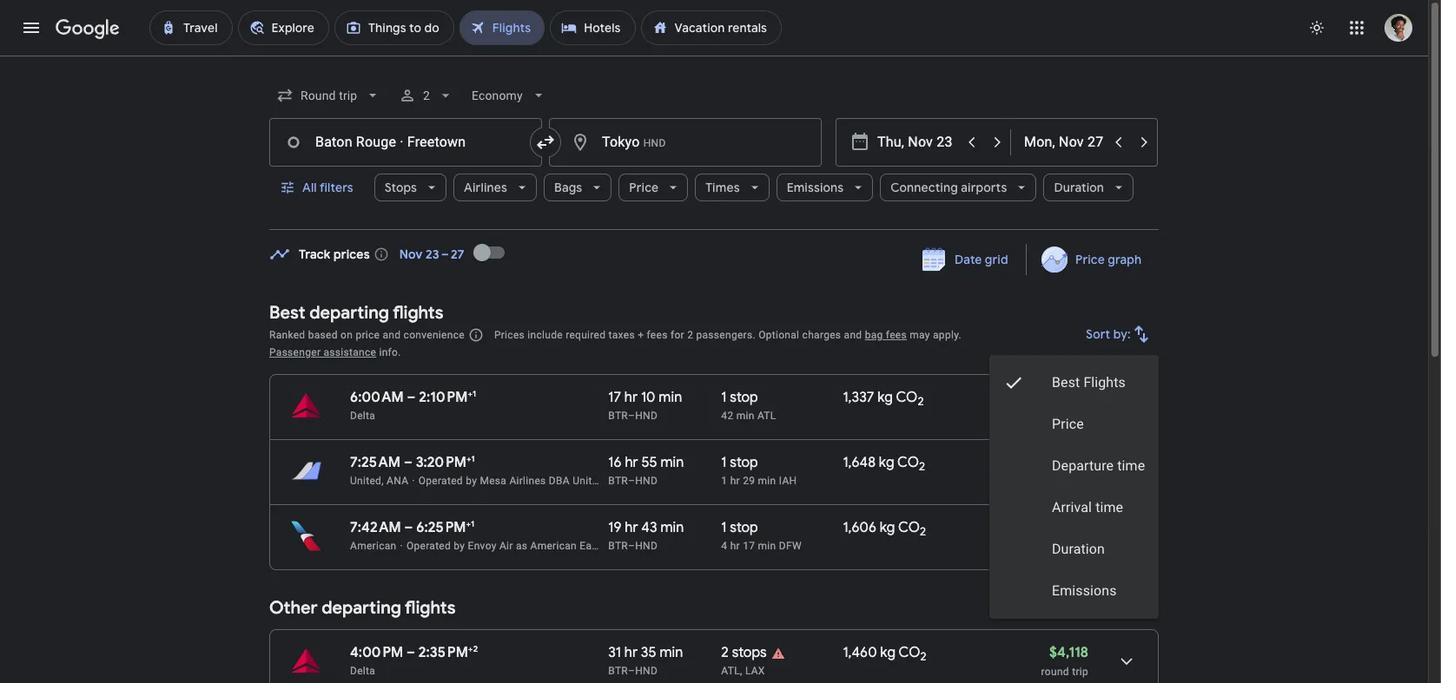 Task type: locate. For each thing, give the bounding box(es) containing it.
1 inside '7:25 am – 3:20 pm + 1'
[[471, 454, 475, 465]]

$4,118 up $4,170
[[1050, 389, 1089, 407]]

min
[[659, 389, 682, 407], [737, 410, 755, 422], [661, 454, 684, 472], [758, 475, 776, 487], [661, 520, 684, 537], [758, 540, 776, 553], [660, 645, 683, 662]]

42
[[721, 410, 734, 422]]

grid
[[985, 252, 1009, 268]]

7:25 am
[[350, 454, 401, 472]]

all filters
[[302, 180, 353, 195]]

duration inside select your sort order. menu
[[1052, 541, 1105, 558]]

–
[[407, 389, 416, 407], [628, 410, 635, 422], [404, 454, 413, 472], [628, 475, 635, 487], [404, 520, 413, 537], [628, 540, 635, 553], [407, 645, 415, 662], [628, 666, 635, 678]]

0 horizontal spatial and
[[383, 329, 401, 341]]

1 up "envoy"
[[471, 519, 475, 530]]

none search field containing baton rouge
[[269, 75, 1159, 230]]

operated down 6:25 pm in the bottom left of the page
[[407, 540, 451, 553]]

hr right 19
[[625, 520, 638, 537]]

1 horizontal spatial by
[[466, 475, 477, 487]]

4 btr from the top
[[608, 666, 628, 678]]

duration down return text box
[[1054, 180, 1104, 195]]

operated by mesa airlines dba united express
[[419, 475, 645, 487]]

duration inside "popup button"
[[1054, 180, 1104, 195]]

ana
[[387, 475, 409, 487]]

btr for 19
[[608, 540, 628, 553]]

leaves baton rouge metropolitan airport at 4:00 pm on thursday, november 23 and arrives at haneda airport at 2:35 pm on saturday, november 25. element
[[350, 644, 478, 662]]

required
[[566, 329, 606, 341]]

best for best flights
[[1052, 374, 1080, 391]]

sort
[[1086, 327, 1111, 342]]

co for 1,648
[[898, 454, 919, 472]]

1 up 4
[[721, 520, 727, 537]]

hr right the 31
[[625, 645, 638, 662]]

all filters button
[[269, 167, 367, 209]]

date
[[955, 252, 982, 268]]

stop up 42
[[730, 389, 758, 407]]

passenger assistance button
[[269, 347, 376, 359]]

operated for 6:25 pm
[[407, 540, 451, 553]]

Departure time: 4:00 PM. text field
[[350, 645, 403, 662]]

1 stop from the top
[[730, 389, 758, 407]]

0 horizontal spatial airlines
[[464, 180, 507, 195]]

17 hr 10 min btr – hnd
[[608, 389, 682, 422]]

2 american from the left
[[530, 540, 577, 553]]

0 vertical spatial duration
[[1054, 180, 1104, 195]]

17 left 10
[[608, 389, 621, 407]]

0 horizontal spatial emissions
[[787, 180, 844, 195]]

2 hnd from the top
[[635, 475, 658, 487]]

bags
[[554, 180, 582, 195]]

min inside 17 hr 10 min btr – hnd
[[659, 389, 682, 407]]

baton
[[315, 134, 352, 150]]

leaves baton rouge metropolitan airport at 7:42 am on thursday, november 23 and arrives at haneda airport at 6:25 pm on friday, november 24. element
[[350, 519, 475, 537]]

0 vertical spatial $4,118
[[1050, 389, 1089, 407]]

main content
[[269, 232, 1159, 684]]

other
[[269, 598, 318, 619]]

2 stop from the top
[[730, 454, 758, 472]]

0 vertical spatial price
[[629, 180, 659, 195]]

co inside 1,460 kg co 2
[[899, 645, 921, 662]]

best
[[269, 302, 306, 324], [1052, 374, 1080, 391]]

united
[[573, 475, 604, 487]]

17 inside 1 stop 4 hr 17 min dfw
[[743, 540, 755, 553]]

and right price
[[383, 329, 401, 341]]

price button
[[619, 167, 688, 209]]

nov 23 – 27
[[399, 247, 465, 262]]

departing for best
[[310, 302, 389, 324]]

best inside radio item
[[1052, 374, 1080, 391]]

hr left 29
[[730, 475, 740, 487]]

2 vertical spatial 1 stop flight. element
[[721, 520, 758, 540]]

17 right 4
[[743, 540, 755, 553]]

trip
[[1072, 411, 1089, 423], [1072, 476, 1089, 488], [1072, 541, 1089, 553], [1072, 666, 1089, 679]]

3 btr from the top
[[608, 540, 628, 553]]

min inside 16 hr 55 min btr – hnd
[[661, 454, 684, 472]]

price graph button
[[1030, 244, 1156, 275]]

flights for other departing flights
[[405, 598, 456, 619]]

american right as
[[530, 540, 577, 553]]

1 stop 4 hr 17 min dfw
[[721, 520, 802, 553]]

and inside 'prices include required taxes + fees for 2 passengers. optional charges and bag fees may apply. passenger assistance'
[[844, 329, 862, 341]]

min right 35
[[660, 645, 683, 662]]

fees
[[647, 329, 668, 341], [886, 329, 907, 341]]

fees left for
[[647, 329, 668, 341]]

None search field
[[269, 75, 1159, 230]]

0 vertical spatial operated
[[419, 475, 463, 487]]

best up ranked
[[269, 302, 306, 324]]

1 down 42
[[721, 454, 727, 472]]

kg right 1,606
[[880, 520, 895, 537]]

1 vertical spatial time
[[1096, 500, 1123, 516]]

atl right 42
[[758, 410, 776, 422]]

0 vertical spatial best
[[269, 302, 306, 324]]

3 trip from the top
[[1072, 541, 1089, 553]]

2 right 1,648
[[919, 460, 925, 475]]

2 up 'freetown'
[[423, 89, 430, 103]]

btr inside 17 hr 10 min btr – hnd
[[608, 410, 628, 422]]

4 trip from the top
[[1072, 666, 1089, 679]]

atl inside 1 stop 42 min atl
[[758, 410, 776, 422]]

hr
[[625, 389, 638, 407], [625, 454, 638, 472], [730, 475, 740, 487], [625, 520, 638, 537], [730, 540, 740, 553], [625, 645, 638, 662]]

delta
[[350, 410, 375, 422], [350, 666, 375, 678]]

eagle
[[580, 540, 607, 553]]

2 1 stop flight. element from the top
[[721, 454, 758, 474]]

1 vertical spatial emissions
[[1052, 583, 1117, 599]]

iah
[[779, 475, 797, 487]]

kg right 1,648
[[879, 454, 894, 472]]

kg
[[878, 389, 893, 407], [879, 454, 894, 472], [880, 520, 895, 537], [880, 645, 896, 662]]

by for 6:25 pm
[[454, 540, 465, 553]]

hnd down the 55
[[635, 475, 658, 487]]

hr inside 16 hr 55 min btr – hnd
[[625, 454, 638, 472]]

by
[[466, 475, 477, 487], [454, 540, 465, 553]]

nov
[[399, 247, 423, 262]]

round down arrival
[[1041, 541, 1069, 553]]

trip down arrival time
[[1072, 541, 1089, 553]]

by for 3:20 pm
[[466, 475, 477, 487]]

emissions button
[[776, 167, 873, 209]]

leaves baton rouge metropolitan airport at 6:00 am on thursday, november 23 and arrives at haneda airport at 2:10 pm on friday, november 24. element
[[350, 388, 476, 407]]

atl inside 'element'
[[721, 666, 740, 678]]

layover (1 of 1) is a 4 hr 17 min layover at dallas/fort worth international airport in dallas. element
[[721, 540, 834, 553]]

2 stops
[[721, 645, 767, 662]]

round trip
[[1041, 541, 1089, 553]]

stops button
[[374, 167, 447, 209]]

+ inside 4:00 pm – 2:35 pm + 2
[[468, 644, 473, 655]]

2 trip from the top
[[1072, 476, 1089, 488]]

best for best departing flights
[[269, 302, 306, 324]]

airlines down 'freetown'
[[464, 180, 507, 195]]

hr right 4
[[730, 540, 740, 553]]

1 inside 1 stop 42 min atl
[[721, 389, 727, 407]]

1 vertical spatial $4,118 round trip
[[1041, 645, 1089, 679]]

0 horizontal spatial american
[[350, 540, 397, 553]]

btr for 17
[[608, 410, 628, 422]]

min right 42
[[737, 410, 755, 422]]

1 horizontal spatial emissions
[[1052, 583, 1117, 599]]

emissions inside popup button
[[787, 180, 844, 195]]

learn more about ranking image
[[468, 328, 484, 343]]

kg inside 1,337 kg co 2
[[878, 389, 893, 407]]

+ inside 6:00 am – 2:10 pm + 1
[[468, 388, 473, 400]]

1 delta from the top
[[350, 410, 375, 422]]

1 vertical spatial operated
[[407, 540, 451, 553]]

kg inside 1,460 kg co 2
[[880, 645, 896, 662]]

by left mesa
[[466, 475, 477, 487]]

1 stop flight. element up 42
[[721, 389, 758, 409]]

min right 29
[[758, 475, 776, 487]]

airlines
[[464, 180, 507, 195], [509, 475, 546, 487]]

2 right 1,460
[[921, 650, 927, 665]]

btr down the 31
[[608, 666, 628, 678]]

None text field
[[269, 118, 542, 167], [549, 118, 822, 167], [269, 118, 542, 167], [549, 118, 822, 167]]

departing up on
[[310, 302, 389, 324]]

min for 31 hr 35 min
[[660, 645, 683, 662]]

min inside 1 stop 1 hr 29 min iah
[[758, 475, 776, 487]]

stop inside 1 stop 42 min atl
[[730, 389, 758, 407]]

emissions down round trip
[[1052, 583, 1117, 599]]

$4,118 round trip up $4,170
[[1041, 389, 1089, 423]]

1 vertical spatial best
[[1052, 374, 1080, 391]]

time
[[1117, 458, 1145, 474], [1096, 500, 1123, 516]]

hr inside 17 hr 10 min btr – hnd
[[625, 389, 638, 407]]

co right 1,337
[[896, 389, 918, 407]]

0 vertical spatial 17
[[608, 389, 621, 407]]

hnd down 35
[[635, 666, 658, 678]]

departing for other
[[322, 598, 401, 619]]

1 round from the top
[[1041, 411, 1069, 423]]

1 horizontal spatial american
[[530, 540, 577, 553]]

1 stop flight. element up 4
[[721, 520, 758, 540]]

ranked based on price and convenience
[[269, 329, 465, 341]]

1 left 29
[[721, 475, 728, 487]]

date grid button
[[910, 244, 1022, 275]]

co right 1,648
[[898, 454, 919, 472]]

– up ana
[[404, 454, 413, 472]]

– down total duration 17 hr 10 min. element
[[628, 410, 635, 422]]

1 stop flight. element
[[721, 389, 758, 409], [721, 454, 758, 474], [721, 520, 758, 540]]

0 horizontal spatial by
[[454, 540, 465, 553]]

kg inside the 1,648 kg co 2
[[879, 454, 894, 472]]

btr
[[608, 410, 628, 422], [608, 475, 628, 487], [608, 540, 628, 553], [608, 666, 628, 678]]

0 horizontal spatial fees
[[647, 329, 668, 341]]

hr inside 19 hr 43 min btr – hnd
[[625, 520, 638, 537]]

trip down 4118 us dollars text box on the right of the page
[[1072, 411, 1089, 423]]

min right 10
[[659, 389, 682, 407]]

trip down 4118 us dollars text field
[[1072, 666, 1089, 679]]

times
[[706, 180, 740, 195]]

1 horizontal spatial 17
[[743, 540, 755, 553]]

time right departure
[[1117, 458, 1145, 474]]

kg right 1,337
[[878, 389, 893, 407]]

round down 4118 us dollars text field
[[1041, 666, 1069, 679]]

2 and from the left
[[844, 329, 862, 341]]

delta down 6:00 am
[[350, 410, 375, 422]]

hnd inside 16 hr 55 min btr – hnd
[[635, 475, 658, 487]]

flights up convenience
[[393, 302, 444, 324]]

hnd inside 17 hr 10 min btr – hnd
[[635, 410, 658, 422]]

by:
[[1114, 327, 1131, 342]]

time right arrival
[[1096, 500, 1123, 516]]

min inside 31 hr 35 min btr – hnd
[[660, 645, 683, 662]]

stop up layover (1 of 1) is a 4 hr 17 min layover at dallas/fort worth international airport in dallas. element
[[730, 520, 758, 537]]

1 horizontal spatial and
[[844, 329, 862, 341]]

+ inside the 7:42 am – 6:25 pm + 1
[[466, 519, 471, 530]]

hnd for 55
[[635, 475, 658, 487]]

dfw
[[779, 540, 802, 553]]

may
[[910, 329, 930, 341]]

co inside 1,606 kg co 2
[[898, 520, 920, 537]]

hr right 16
[[625, 454, 638, 472]]

btr inside 19 hr 43 min btr – hnd
[[608, 540, 628, 553]]

1 inside the 7:42 am – 6:25 pm + 1
[[471, 519, 475, 530]]

1
[[473, 388, 476, 400], [721, 389, 727, 407], [471, 454, 475, 465], [721, 454, 727, 472], [721, 475, 728, 487], [471, 519, 475, 530], [721, 520, 727, 537]]

co
[[896, 389, 918, 407], [898, 454, 919, 472], [898, 520, 920, 537], [899, 645, 921, 662]]

arrival time
[[1052, 500, 1123, 516]]

0 horizontal spatial 17
[[608, 389, 621, 407]]

1 fees from the left
[[647, 329, 668, 341]]

total duration 17 hr 10 min. element
[[608, 389, 721, 409]]

4118 US dollars text field
[[1050, 389, 1089, 407]]

united,
[[350, 475, 384, 487]]

co right 1,606
[[898, 520, 920, 537]]

btr inside 16 hr 55 min btr – hnd
[[608, 475, 628, 487]]

2 $4,118 round trip from the top
[[1041, 645, 1089, 679]]

0 vertical spatial atl
[[758, 410, 776, 422]]

0 vertical spatial by
[[466, 475, 477, 487]]

co for 1,337
[[896, 389, 918, 407]]

hnd for 10
[[635, 410, 658, 422]]

1 $4,118 from the top
[[1050, 389, 1089, 407]]

Departure time: 6:00 AM. text field
[[350, 389, 404, 407]]

1 and from the left
[[383, 329, 401, 341]]

date grid
[[955, 252, 1009, 268]]

hnd inside 31 hr 35 min btr – hnd
[[635, 666, 658, 678]]

price down 4118 us dollars text box on the right of the page
[[1052, 416, 1084, 433]]

1 1 stop flight. element from the top
[[721, 389, 758, 409]]

7:25 am – 3:20 pm + 1
[[350, 454, 475, 472]]

0 vertical spatial delta
[[350, 410, 375, 422]]

btr down 16
[[608, 475, 628, 487]]

1,460 kg co 2
[[843, 645, 927, 665]]

co inside the 1,648 kg co 2
[[898, 454, 919, 472]]

co inside 1,337 kg co 2
[[896, 389, 918, 407]]

1 horizontal spatial best
[[1052, 374, 1080, 391]]

0 vertical spatial airlines
[[464, 180, 507, 195]]

layover (1 of 2) is a 59 min layover at hartsfield-jackson atlanta international airport in atlanta. layover (2 of 2) is a 11 hr 32 min overnight layover at los angeles international airport in los angeles. element
[[721, 665, 834, 679]]

min inside 19 hr 43 min btr – hnd
[[661, 520, 684, 537]]

1 vertical spatial $4,118
[[1050, 645, 1089, 662]]

hr left 10
[[625, 389, 638, 407]]

3:20 pm
[[416, 454, 467, 472]]

stop up 29
[[730, 454, 758, 472]]

emissions right times popup button
[[787, 180, 844, 195]]

2 left stops
[[721, 645, 729, 662]]

trip down departure
[[1072, 476, 1089, 488]]

1 vertical spatial airlines
[[509, 475, 546, 487]]

hr inside 31 hr 35 min btr – hnd
[[625, 645, 638, 662]]

stop for 19 hr 43 min
[[730, 520, 758, 537]]

1 horizontal spatial airlines
[[509, 475, 546, 487]]

1 stop flight. element up 29
[[721, 454, 758, 474]]

4 round from the top
[[1041, 666, 1069, 679]]

bags button
[[544, 167, 612, 209]]

– left "2:10 pm"
[[407, 389, 416, 407]]

hnd inside 19 hr 43 min btr – hnd
[[635, 540, 658, 553]]

– down total duration 31 hr 35 min. element at the bottom of the page
[[628, 666, 635, 678]]

2 $4,118 from the top
[[1050, 645, 1089, 662]]

0 vertical spatial flights
[[393, 302, 444, 324]]

2 vertical spatial stop
[[730, 520, 758, 537]]

1 stop flight. element for 17 hr 10 min
[[721, 389, 758, 409]]

airlines inside popup button
[[464, 180, 507, 195]]

total duration 31 hr 35 min. element
[[608, 645, 721, 665]]

2 inside the 1,648 kg co 2
[[919, 460, 925, 475]]

1 trip from the top
[[1072, 411, 1089, 423]]

fees right bag
[[886, 329, 907, 341]]

kg right 1,460
[[880, 645, 896, 662]]

3 1 stop flight. element from the top
[[721, 520, 758, 540]]

– down total duration 16 hr 55 min. element on the bottom of page
[[628, 475, 635, 487]]

1 vertical spatial delta
[[350, 666, 375, 678]]

delta down 4:00 pm
[[350, 666, 375, 678]]

0 vertical spatial 1 stop flight. element
[[721, 389, 758, 409]]

layover (1 of 1) is a 1 hr 29 min layover at george bush intercontinental airport in houston. element
[[721, 474, 834, 488]]

1 right "2:10 pm"
[[473, 388, 476, 400]]

dba
[[549, 475, 570, 487]]

trip for 1,648
[[1072, 476, 1089, 488]]

round down 4118 us dollars text box on the right of the page
[[1041, 411, 1069, 423]]

1 vertical spatial flights
[[405, 598, 456, 619]]

None field
[[269, 80, 389, 111], [465, 80, 554, 111], [269, 80, 389, 111], [465, 80, 554, 111]]

1 vertical spatial atl
[[721, 666, 740, 678]]

btr for 31
[[608, 666, 628, 678]]

best flights
[[1052, 374, 1126, 391]]

kg for 1,460
[[880, 645, 896, 662]]

3 hnd from the top
[[635, 540, 658, 553]]

co for 1,606
[[898, 520, 920, 537]]

swap origin and destination. image
[[535, 132, 556, 153]]

– left 2:35 pm
[[407, 645, 415, 662]]

round
[[1041, 411, 1069, 423], [1041, 476, 1069, 488], [1041, 541, 1069, 553], [1041, 666, 1069, 679]]

kg inside 1,606 kg co 2
[[880, 520, 895, 537]]

1 vertical spatial departing
[[322, 598, 401, 619]]

total duration 16 hr 55 min. element
[[608, 454, 721, 474]]

+ for 3:20 pm
[[467, 454, 471, 465]]

by left "envoy"
[[454, 540, 465, 553]]

stop
[[730, 389, 758, 407], [730, 454, 758, 472], [730, 520, 758, 537]]

2 inside 1,337 kg co 2
[[918, 395, 924, 409]]

1 horizontal spatial fees
[[886, 329, 907, 341]]

min left dfw
[[758, 540, 776, 553]]

Return text field
[[1024, 119, 1104, 166]]

trip inside the $4,170 round trip
[[1072, 476, 1089, 488]]

2
[[423, 89, 430, 103], [687, 329, 694, 341], [918, 395, 924, 409], [919, 460, 925, 475], [920, 525, 926, 540], [473, 644, 478, 655], [721, 645, 729, 662], [921, 650, 927, 665]]

round down $4,170
[[1041, 476, 1069, 488]]

1 up 42
[[721, 389, 727, 407]]

1 vertical spatial price
[[1075, 252, 1105, 268]]

2 round from the top
[[1041, 476, 1069, 488]]

2 fees from the left
[[886, 329, 907, 341]]

stop inside 1 stop 4 hr 17 min dfw
[[730, 520, 758, 537]]

min inside 1 stop 42 min atl
[[737, 410, 755, 422]]

hnd down 43
[[635, 540, 658, 553]]

kg for 1,606
[[880, 520, 895, 537]]

2 right 1,337
[[918, 395, 924, 409]]

min right 43
[[661, 520, 684, 537]]

connecting airports button
[[880, 167, 1037, 209]]

airlines left dba
[[509, 475, 546, 487]]

– inside '7:25 am – 3:20 pm + 1'
[[404, 454, 413, 472]]

price left graph
[[1075, 252, 1105, 268]]

– left 6:25 pm in the bottom left of the page
[[404, 520, 413, 537]]

co right 1,460
[[899, 645, 921, 662]]

1 vertical spatial by
[[454, 540, 465, 553]]

and left bag
[[844, 329, 862, 341]]

price
[[629, 180, 659, 195], [1075, 252, 1105, 268], [1052, 416, 1084, 433]]

price inside popup button
[[629, 180, 659, 195]]

baton rouge · freetown
[[315, 134, 466, 150]]

atl down 2 stops flight. element
[[721, 666, 740, 678]]

round inside the $4,170 round trip
[[1041, 476, 1069, 488]]

+ for 2:35 pm
[[468, 644, 473, 655]]

6:00 am
[[350, 389, 404, 407]]

hnd
[[635, 410, 658, 422], [635, 475, 658, 487], [635, 540, 658, 553], [635, 666, 658, 678]]

1 vertical spatial 1 stop flight. element
[[721, 454, 758, 474]]

time for departure time
[[1117, 458, 1145, 474]]

for
[[671, 329, 685, 341]]

2 inside 1,606 kg co 2
[[920, 525, 926, 540]]

1 hnd from the top
[[635, 410, 658, 422]]

airports
[[961, 180, 1007, 195]]

prices include required taxes + fees for 2 passengers. optional charges and bag fees may apply. passenger assistance
[[269, 329, 962, 359]]

american down the "7:42 am" text field at the left
[[350, 540, 397, 553]]

3 stop from the top
[[730, 520, 758, 537]]

hr inside 1 stop 4 hr 17 min dfw
[[730, 540, 740, 553]]

departing up 4:00 pm
[[322, 598, 401, 619]]

0 vertical spatial $4,118 round trip
[[1041, 389, 1089, 423]]

other departing flights
[[269, 598, 456, 619]]

min right the 55
[[661, 454, 684, 472]]

hnd down 10
[[635, 410, 658, 422]]

1 right 3:20 pm
[[471, 454, 475, 465]]

duration down arrival
[[1052, 541, 1105, 558]]

0 vertical spatial departing
[[310, 302, 389, 324]]

+ for 2:10 pm
[[468, 388, 473, 400]]

main menu image
[[21, 17, 42, 38]]

4 hnd from the top
[[635, 666, 658, 678]]

2 btr from the top
[[608, 475, 628, 487]]

btr inside 31 hr 35 min btr – hnd
[[608, 666, 628, 678]]

0 horizontal spatial atl
[[721, 666, 740, 678]]

2 vertical spatial price
[[1052, 416, 1084, 433]]

btr up 16
[[608, 410, 628, 422]]

0 vertical spatial stop
[[730, 389, 758, 407]]

1 $4,118 round trip from the top
[[1041, 389, 1089, 423]]

– down total duration 19 hr 43 min. element
[[628, 540, 635, 553]]

Departure time: 7:42 AM. text field
[[350, 520, 401, 537]]

+ inside '7:25 am – 3:20 pm + 1'
[[467, 454, 471, 465]]

0 horizontal spatial best
[[269, 302, 306, 324]]

flights up 2:35 pm
[[405, 598, 456, 619]]

19 hr 43 min btr – hnd
[[608, 520, 684, 553]]

graph
[[1108, 252, 1142, 268]]

,
[[740, 666, 743, 678]]

stop inside 1 stop 1 hr 29 min iah
[[730, 454, 758, 472]]

0 vertical spatial emissions
[[787, 180, 844, 195]]

price inside button
[[1075, 252, 1105, 268]]

loading results progress bar
[[0, 56, 1428, 59]]

1 btr from the top
[[608, 410, 628, 422]]

1 stop flight. element for 16 hr 55 min
[[721, 454, 758, 474]]

1 horizontal spatial atl
[[758, 410, 776, 422]]

$4,118 round trip
[[1041, 389, 1089, 423], [1041, 645, 1089, 679]]

0 vertical spatial time
[[1117, 458, 1145, 474]]

price graph
[[1075, 252, 1142, 268]]

btr down 19
[[608, 540, 628, 553]]

2 right for
[[687, 329, 694, 341]]

price right bags popup button
[[629, 180, 659, 195]]

$4,118
[[1050, 389, 1089, 407], [1050, 645, 1089, 662]]

select your sort order. menu
[[989, 355, 1159, 619]]

1 vertical spatial stop
[[730, 454, 758, 472]]

$4,118 round trip left flight details. leaves baton rouge metropolitan airport at 4:00 pm on thursday, november 23 and arrives at haneda airport at 2:35 pm on saturday, november 25. icon
[[1041, 645, 1089, 679]]

2 right 2:35 pm
[[473, 644, 478, 655]]

Arrival time: 3:20 PM on  Friday, November 24. text field
[[416, 454, 475, 472]]

1 vertical spatial duration
[[1052, 541, 1105, 558]]

$4,118 left flight details. leaves baton rouge metropolitan airport at 4:00 pm on thursday, november 23 and arrives at haneda airport at 2:35 pm on saturday, november 25. icon
[[1050, 645, 1089, 662]]

1 vertical spatial 17
[[743, 540, 755, 553]]

1,337 kg co 2
[[843, 389, 924, 409]]

2 delta from the top
[[350, 666, 375, 678]]

hr for 16 hr 55 min
[[625, 454, 638, 472]]



Task type: vqa. For each thing, say whether or not it's contained in the screenshot.
6:51 AM American,
no



Task type: describe. For each thing, give the bounding box(es) containing it.
7:42 am
[[350, 520, 401, 537]]

1 inside 1 stop 4 hr 17 min dfw
[[721, 520, 727, 537]]

1 stop 1 hr 29 min iah
[[721, 454, 797, 487]]

$4,170
[[1047, 454, 1089, 472]]

change appearance image
[[1296, 7, 1338, 49]]

16
[[608, 454, 622, 472]]

flight details. leaves baton rouge metropolitan airport at 4:00 pm on thursday, november 23 and arrives at haneda airport at 2:35 pm on saturday, november 25. image
[[1106, 641, 1148, 683]]

– inside 6:00 am – 2:10 pm + 1
[[407, 389, 416, 407]]

31 hr 35 min btr – hnd
[[608, 645, 683, 678]]

43
[[641, 520, 657, 537]]

– inside 16 hr 55 min btr – hnd
[[628, 475, 635, 487]]

find the best price region
[[269, 232, 1159, 289]]

rouge
[[356, 134, 396, 150]]

2:35 pm
[[419, 645, 468, 662]]

include
[[528, 329, 563, 341]]

– inside 17 hr 10 min btr – hnd
[[628, 410, 635, 422]]

express
[[607, 475, 645, 487]]

+ inside 'prices include required taxes + fees for 2 passengers. optional charges and bag fees may apply. passenger assistance'
[[638, 329, 644, 341]]

arrival
[[1052, 500, 1092, 516]]

prices
[[334, 247, 370, 262]]

2 inside 1,460 kg co 2
[[921, 650, 927, 665]]

operated for 3:20 pm
[[419, 475, 463, 487]]

1 american from the left
[[350, 540, 397, 553]]

23 – 27
[[426, 247, 465, 262]]

atl , lax
[[721, 666, 765, 678]]

1,648 kg co 2
[[843, 454, 925, 475]]

min inside 1 stop 4 hr 17 min dfw
[[758, 540, 776, 553]]

Departure time: 7:25 AM. text field
[[350, 454, 401, 472]]

min for 19 hr 43 min
[[661, 520, 684, 537]]

stop for 17 hr 10 min
[[730, 389, 758, 407]]

optional
[[759, 329, 800, 341]]

main content containing best departing flights
[[269, 232, 1159, 684]]

2 stops flight. element
[[721, 645, 767, 665]]

1,337
[[843, 389, 874, 407]]

6:00 am – 2:10 pm + 1
[[350, 388, 476, 407]]

29
[[743, 475, 755, 487]]

– inside the 7:42 am – 6:25 pm + 1
[[404, 520, 413, 537]]

4:00 pm – 2:35 pm + 2
[[350, 644, 478, 662]]

freetown
[[407, 134, 466, 150]]

envoy
[[468, 540, 497, 553]]

round for 1,648
[[1041, 476, 1069, 488]]

duration button
[[1044, 167, 1134, 209]]

flights
[[1084, 374, 1126, 391]]

round for 1,460
[[1041, 666, 1069, 679]]

assistance
[[324, 347, 376, 359]]

round for 1,337
[[1041, 411, 1069, 423]]

connecting airports
[[891, 180, 1007, 195]]

35
[[641, 645, 656, 662]]

55
[[642, 454, 657, 472]]

hr for 17 hr 10 min
[[625, 389, 638, 407]]

mesa
[[480, 475, 507, 487]]

4
[[721, 540, 728, 553]]

ranked
[[269, 329, 305, 341]]

bag fees button
[[865, 329, 907, 341]]

apply.
[[933, 329, 962, 341]]

hr for 19 hr 43 min
[[625, 520, 638, 537]]

sort by: button
[[1079, 314, 1159, 355]]

trip for 1,460
[[1072, 666, 1089, 679]]

1 stop flight. element for 19 hr 43 min
[[721, 520, 758, 540]]

1 inside 6:00 am – 2:10 pm + 1
[[473, 388, 476, 400]]

departure time
[[1052, 458, 1145, 474]]

min for 1 stop
[[737, 410, 755, 422]]

delta for 4:00 pm
[[350, 666, 375, 678]]

4118 US dollars text field
[[1050, 645, 1089, 662]]

delta for 6:00 am
[[350, 410, 375, 422]]

prices
[[494, 329, 525, 341]]

Arrival time: 2:10 PM on  Friday, November 24. text field
[[419, 388, 476, 407]]

best departing flights
[[269, 302, 444, 324]]

3 round from the top
[[1041, 541, 1069, 553]]

$4,118 for 1,337
[[1050, 389, 1089, 407]]

– inside 4:00 pm – 2:35 pm + 2
[[407, 645, 415, 662]]

emissions inside select your sort order. menu
[[1052, 583, 1117, 599]]

airlines button
[[454, 167, 537, 209]]

stops
[[732, 645, 767, 662]]

$4,170 round trip
[[1041, 454, 1089, 488]]

– inside 31 hr 35 min btr – hnd
[[628, 666, 635, 678]]

17 inside 17 hr 10 min btr – hnd
[[608, 389, 621, 407]]

kg for 1,648
[[879, 454, 894, 472]]

as
[[516, 540, 528, 553]]

4:00 pm
[[350, 645, 403, 662]]

2:10 pm
[[419, 389, 468, 407]]

hr for 31 hr 35 min
[[625, 645, 638, 662]]

1,648
[[843, 454, 876, 472]]

bag
[[865, 329, 883, 341]]

co for 1,460
[[899, 645, 921, 662]]

1,606 kg co 2
[[843, 520, 926, 540]]

layover (1 of 1) is a 42 min layover at hartsfield-jackson atlanta international airport in atlanta. element
[[721, 409, 834, 423]]

hnd for 35
[[635, 666, 658, 678]]

Arrival time: 2:35 PM on  Saturday, November 25. text field
[[419, 644, 478, 662]]

price inside select your sort order. menu
[[1052, 416, 1084, 433]]

Arrival time: 6:25 PM on  Friday, November 24. text field
[[416, 519, 475, 537]]

2 inside popup button
[[423, 89, 430, 103]]

btr for 16
[[608, 475, 628, 487]]

time for arrival time
[[1096, 500, 1123, 516]]

departure
[[1052, 458, 1114, 474]]

all
[[302, 180, 317, 195]]

trip for 1,337
[[1072, 411, 1089, 423]]

filters
[[320, 180, 353, 195]]

best flights radio item
[[989, 362, 1159, 404]]

learn more about tracked prices image
[[373, 247, 389, 262]]

united, ana
[[350, 475, 409, 487]]

2 inside 4:00 pm – 2:35 pm + 2
[[473, 644, 478, 655]]

total duration 19 hr 43 min. element
[[608, 520, 721, 540]]

2 button
[[392, 75, 462, 116]]

$4,118 round trip for 1,337
[[1041, 389, 1089, 423]]

hr inside 1 stop 1 hr 29 min iah
[[730, 475, 740, 487]]

on
[[341, 329, 353, 341]]

price
[[356, 329, 380, 341]]

1,606
[[843, 520, 877, 537]]

flights for best departing flights
[[393, 302, 444, 324]]

$4,118 round trip for 1,460
[[1041, 645, 1089, 679]]

min for 17 hr 10 min
[[659, 389, 682, 407]]

track
[[299, 247, 331, 262]]

based
[[308, 329, 338, 341]]

hnd for 43
[[635, 540, 658, 553]]

connecting
[[891, 180, 958, 195]]

taxes
[[609, 329, 635, 341]]

stops
[[385, 180, 417, 195]]

+ for 6:25 pm
[[466, 519, 471, 530]]

– inside 19 hr 43 min btr – hnd
[[628, 540, 635, 553]]

passengers.
[[696, 329, 756, 341]]

6:25 pm
[[416, 520, 466, 537]]

31
[[608, 645, 621, 662]]

stop for 16 hr 55 min
[[730, 454, 758, 472]]

Departure text field
[[878, 119, 957, 166]]

kg for 1,337
[[878, 389, 893, 407]]

$4,118 for 1,460
[[1050, 645, 1089, 662]]

10
[[641, 389, 656, 407]]

7:42 am – 6:25 pm + 1
[[350, 519, 475, 537]]

1 stop 42 min atl
[[721, 389, 776, 422]]

operated by envoy air as american eagle
[[407, 540, 607, 553]]

min for 16 hr 55 min
[[661, 454, 684, 472]]

19
[[608, 520, 622, 537]]

16 hr 55 min btr – hnd
[[608, 454, 684, 487]]

leaves baton rouge metropolitan airport at 7:25 am on thursday, november 23 and arrives at haneda airport at 3:20 pm on friday, november 24. element
[[350, 454, 475, 472]]

2 inside 'prices include required taxes + fees for 2 passengers. optional charges and bag fees may apply. passenger assistance'
[[687, 329, 694, 341]]

4170 US dollars text field
[[1047, 454, 1089, 472]]

convenience
[[404, 329, 465, 341]]



